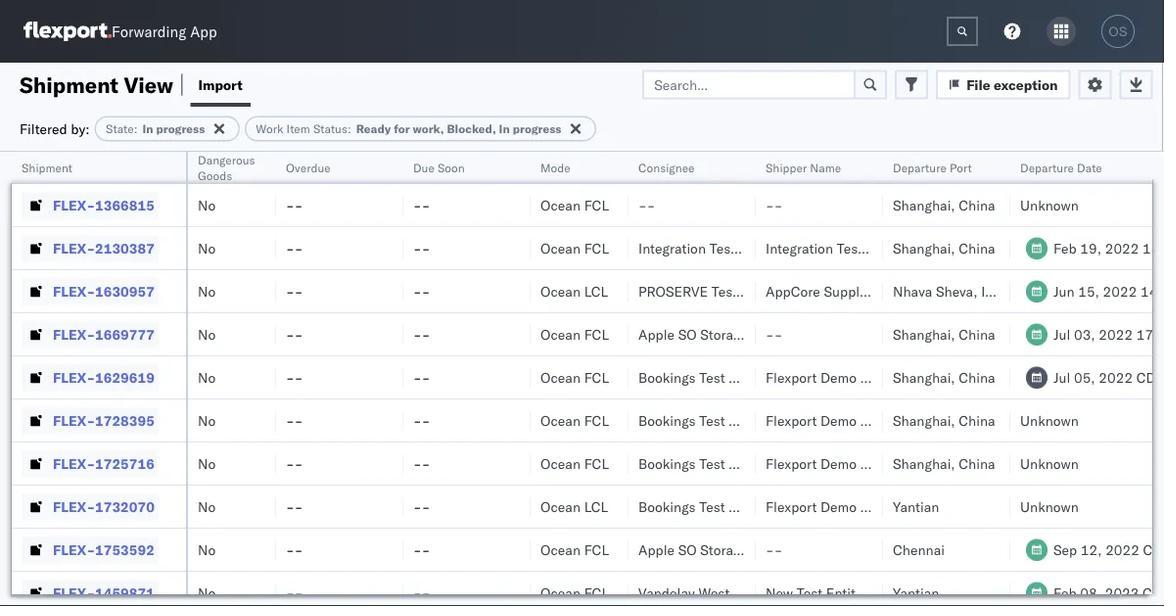 Task type: locate. For each thing, give the bounding box(es) containing it.
2 so from the top
[[678, 541, 697, 558]]

ocean for 1459871
[[540, 584, 581, 601]]

unknown
[[1020, 196, 1079, 213], [1020, 412, 1079, 429], [1020, 455, 1079, 472], [1020, 498, 1079, 515]]

(do up new
[[751, 541, 780, 558]]

ltd
[[870, 282, 890, 300]]

feb left the 08,
[[1053, 584, 1077, 601]]

flex- down flex-1629619 button
[[53, 412, 95, 429]]

4 bookings from the top
[[638, 498, 696, 515]]

flexport demo shipper co. for 1629619
[[766, 369, 931, 386]]

1 shanghai, from the top
[[893, 196, 955, 213]]

1 flex- from the top
[[53, 196, 95, 213]]

jul left the 05,
[[1053, 369, 1070, 386]]

apple for shanghai, china
[[638, 326, 675, 343]]

due
[[413, 160, 435, 175]]

appcore supply ltd
[[766, 282, 890, 300]]

work item status : ready for work, blocked, in progress
[[256, 121, 561, 136]]

1 ocean from the top
[[540, 196, 581, 213]]

1 vertical spatial storage
[[700, 541, 748, 558]]

10 flex- from the top
[[53, 584, 95, 601]]

apple so storage (do not use) for shanghai, china
[[638, 326, 849, 343]]

flex- down flex-2130387 button
[[53, 282, 95, 300]]

1 demo from the top
[[820, 369, 857, 386]]

0 vertical spatial apple
[[638, 326, 675, 343]]

10 no from the top
[[198, 584, 216, 601]]

flexport demo shipper co.
[[766, 369, 931, 386], [766, 412, 931, 429], [766, 455, 931, 472], [766, 498, 931, 515]]

co.
[[912, 369, 931, 386], [912, 412, 931, 429], [912, 455, 931, 472], [912, 498, 931, 515]]

1 vertical spatial (do
[[751, 541, 780, 558]]

4 resize handle column header from the left
[[507, 152, 531, 606]]

4 demo from the top
[[820, 498, 857, 515]]

apple
[[638, 326, 675, 343], [638, 541, 675, 558]]

2 ocean lcl from the top
[[540, 498, 608, 515]]

4 shanghai, from the top
[[893, 369, 955, 386]]

bookings for flex-1725716
[[638, 455, 696, 472]]

0 vertical spatial ocean lcl
[[540, 282, 608, 300]]

shipment button
[[12, 156, 166, 175]]

shanghai, china for flex-1728395
[[893, 412, 995, 429]]

file
[[966, 76, 990, 93]]

resize handle column header for consignee
[[732, 152, 756, 606]]

1 vertical spatial use)
[[814, 541, 849, 558]]

shipment down filtered
[[22, 160, 72, 175]]

test for flex-1725716
[[699, 455, 725, 472]]

7 flex- from the top
[[53, 455, 95, 472]]

flex- down flex-1669777 'button'
[[53, 369, 95, 386]]

shipper for flex-1732070
[[860, 498, 908, 515]]

1 vertical spatial yantian
[[893, 584, 939, 601]]

2 bookings test consignee from the top
[[638, 412, 794, 429]]

shipment for shipment
[[22, 160, 72, 175]]

progress up 'mode'
[[513, 121, 561, 136]]

3 bookings test consignee from the top
[[638, 455, 794, 472]]

17:0
[[1136, 326, 1164, 343]]

fcl for flex-1459871
[[584, 584, 609, 601]]

2022 right the 05,
[[1099, 369, 1133, 386]]

flex- down "flex-1732070" button
[[53, 541, 95, 558]]

ocean for 1366815
[[540, 196, 581, 213]]

9 flex- from the top
[[53, 541, 95, 558]]

2 flex- from the top
[[53, 239, 95, 257]]

3 unknown from the top
[[1020, 455, 1079, 472]]

flex- inside flex-1629619 button
[[53, 369, 95, 386]]

2 china from the top
[[959, 239, 995, 257]]

test for flex-1728395
[[699, 412, 725, 429]]

flex-1629619 button
[[22, 364, 158, 391]]

7 ocean fcl from the top
[[540, 541, 609, 558]]

2 demo from the top
[[820, 412, 857, 429]]

demo for 1629619
[[820, 369, 857, 386]]

jul
[[1053, 326, 1070, 343], [1053, 369, 1070, 386]]

3 china from the top
[[959, 326, 995, 343]]

shanghai,
[[893, 196, 955, 213], [893, 239, 955, 257], [893, 326, 955, 343], [893, 369, 955, 386], [893, 412, 955, 429], [893, 455, 955, 472]]

in
[[142, 121, 153, 136], [499, 121, 510, 136]]

flex- for 1725716
[[53, 455, 95, 472]]

consignee
[[638, 160, 695, 175], [729, 369, 794, 386], [729, 412, 794, 429], [729, 455, 794, 472], [729, 498, 794, 515]]

mode button
[[531, 156, 609, 175]]

1 so from the top
[[678, 326, 697, 343]]

0 horizontal spatial progress
[[156, 121, 205, 136]]

ocean lcl for proserve test account
[[540, 282, 608, 300]]

resize handle column header for departure port
[[987, 152, 1010, 606]]

0 vertical spatial (do
[[751, 326, 780, 343]]

10 ocean from the top
[[540, 584, 581, 601]]

1 resize handle column header from the left
[[163, 152, 186, 606]]

consignee inside button
[[638, 160, 695, 175]]

flex-1732070 button
[[22, 493, 158, 520]]

shanghai, for flex-1366815
[[893, 196, 955, 213]]

storage
[[700, 326, 748, 343], [700, 541, 748, 558]]

not down appcore
[[783, 326, 810, 343]]

flex- inside "flex-1732070" button
[[53, 498, 95, 515]]

flex- inside flex-2130387 button
[[53, 239, 95, 257]]

1 china from the top
[[959, 196, 995, 213]]

3 shanghai, from the top
[[893, 326, 955, 343]]

lcl
[[584, 282, 608, 300], [584, 498, 608, 515]]

use) for chennai
[[814, 541, 849, 558]]

unknown for 1725716
[[1020, 455, 1079, 472]]

4 shanghai, china from the top
[[893, 369, 995, 386]]

shipper
[[766, 160, 807, 175], [860, 369, 908, 386], [860, 412, 908, 429], [860, 455, 908, 472], [860, 498, 908, 515]]

filtered by:
[[20, 120, 90, 137]]

resize handle column header for shipper name
[[860, 152, 883, 606]]

2 use) from the top
[[814, 541, 849, 558]]

2 fcl from the top
[[584, 239, 609, 257]]

5 shanghai, china from the top
[[893, 412, 995, 429]]

8 ocean fcl from the top
[[540, 584, 609, 601]]

flex- inside flex-1630957 'button'
[[53, 282, 95, 300]]

6 china from the top
[[959, 455, 995, 472]]

fcl for flex-2130387
[[584, 239, 609, 257]]

2 ocean fcl from the top
[[540, 239, 609, 257]]

shanghai, china for flex-1725716
[[893, 455, 995, 472]]

apple up "vandelay" at bottom right
[[638, 541, 675, 558]]

cdt for jul 05, 2022 cdt
[[1136, 369, 1163, 386]]

flexport
[[766, 369, 817, 386], [766, 412, 817, 429], [766, 455, 817, 472], [766, 498, 817, 515]]

flex- inside flex-1753592 button
[[53, 541, 95, 558]]

4 flexport demo shipper co. from the top
[[766, 498, 931, 515]]

5 no from the top
[[198, 369, 216, 386]]

7 resize handle column header from the left
[[860, 152, 883, 606]]

ocean fcl for flex-2130387
[[540, 239, 609, 257]]

shipment for shipment view
[[20, 71, 118, 98]]

shanghai, china for flex-1669777
[[893, 326, 995, 343]]

flex-1753592 button
[[22, 536, 158, 563]]

shipper inside button
[[766, 160, 807, 175]]

departure port button
[[883, 156, 991, 175]]

no for flex-1669777
[[198, 326, 216, 343]]

no for flex-1366815
[[198, 196, 216, 213]]

05,
[[1074, 369, 1095, 386]]

feb left '19,'
[[1053, 239, 1077, 257]]

import
[[198, 76, 243, 93]]

consignee button
[[629, 156, 736, 175]]

1 vertical spatial apple so storage (do not use)
[[638, 541, 849, 558]]

china
[[959, 196, 995, 213], [959, 239, 995, 257], [959, 326, 995, 343], [959, 369, 995, 386], [959, 412, 995, 429], [959, 455, 995, 472]]

jul left 03,
[[1053, 326, 1070, 343]]

shanghai, for flex-1629619
[[893, 369, 955, 386]]

flex-1728395
[[53, 412, 155, 429]]

flex- inside flex-1366815 button
[[53, 196, 95, 213]]

2023
[[1105, 584, 1139, 601]]

7 fcl from the top
[[584, 541, 609, 558]]

ocean for 1629619
[[540, 369, 581, 386]]

india
[[981, 282, 1012, 300]]

flex- down flex-1753592 button
[[53, 584, 95, 601]]

1 ocean lcl from the top
[[540, 282, 608, 300]]

flex- down "flex-1725716" button
[[53, 498, 95, 515]]

2 apple so storage (do not use) from the top
[[638, 541, 849, 558]]

west
[[698, 584, 730, 601]]

2 shanghai, china from the top
[[893, 239, 995, 257]]

not for chennai
[[783, 541, 810, 558]]

flex- inside flex-1669777 'button'
[[53, 326, 95, 343]]

flex- for 1629619
[[53, 369, 95, 386]]

5 fcl from the top
[[584, 412, 609, 429]]

1 unknown from the top
[[1020, 196, 1079, 213]]

apple so storage (do not use)
[[638, 326, 849, 343], [638, 541, 849, 558]]

flexport demo shipper co. for 1732070
[[766, 498, 931, 515]]

1 apple from the top
[[638, 326, 675, 343]]

0 horizontal spatial in
[[142, 121, 153, 136]]

1 : from the left
[[134, 121, 137, 136]]

flex- down shipment button
[[53, 196, 95, 213]]

apple so storage (do not use) up west
[[638, 541, 849, 558]]

0 vertical spatial lcl
[[584, 282, 608, 300]]

shipment inside button
[[22, 160, 72, 175]]

(do
[[751, 326, 780, 343], [751, 541, 780, 558]]

use) for shanghai, china
[[814, 326, 849, 343]]

flex- down flex-1728395 button on the bottom of the page
[[53, 455, 95, 472]]

flex-
[[53, 196, 95, 213], [53, 239, 95, 257], [53, 282, 95, 300], [53, 326, 95, 343], [53, 369, 95, 386], [53, 412, 95, 429], [53, 455, 95, 472], [53, 498, 95, 515], [53, 541, 95, 558], [53, 584, 95, 601]]

no for flex-1728395
[[198, 412, 216, 429]]

0 vertical spatial yantian
[[893, 498, 939, 515]]

0 vertical spatial feb
[[1053, 239, 1077, 257]]

4 flexport from the top
[[766, 498, 817, 515]]

3 fcl from the top
[[584, 326, 609, 343]]

fcl for flex-1725716
[[584, 455, 609, 472]]

1 vertical spatial lcl
[[584, 498, 608, 515]]

8 ocean from the top
[[540, 498, 581, 515]]

shanghai, china for flex-1366815
[[893, 196, 995, 213]]

12,
[[1081, 541, 1102, 558]]

1 ocean fcl from the top
[[540, 196, 609, 213]]

departure left port
[[893, 160, 947, 175]]

ocean lcl for bookings test consignee
[[540, 498, 608, 515]]

flex- for 1459871
[[53, 584, 95, 601]]

flex-2130387
[[53, 239, 155, 257]]

yantian
[[893, 498, 939, 515], [893, 584, 939, 601]]

8 fcl from the top
[[584, 584, 609, 601]]

work,
[[413, 121, 444, 136]]

0 vertical spatial apple so storage (do not use)
[[638, 326, 849, 343]]

fcl for flex-1669777
[[584, 326, 609, 343]]

1669777
[[95, 326, 155, 343]]

:
[[134, 121, 137, 136], [348, 121, 351, 136]]

ocean fcl for flex-1459871
[[540, 584, 609, 601]]

2 (do from the top
[[751, 541, 780, 558]]

1 horizontal spatial progress
[[513, 121, 561, 136]]

5 shanghai, from the top
[[893, 412, 955, 429]]

4 no from the top
[[198, 326, 216, 343]]

9 no from the top
[[198, 541, 216, 558]]

2 in from the left
[[499, 121, 510, 136]]

1 vertical spatial jul
[[1053, 369, 1070, 386]]

2130387
[[95, 239, 155, 257]]

3 co. from the top
[[912, 455, 931, 472]]

(do down the account
[[751, 326, 780, 343]]

bookings test consignee for flex-1728395
[[638, 412, 794, 429]]

flex- inside flex-1728395 button
[[53, 412, 95, 429]]

supply
[[824, 282, 866, 300]]

1 vertical spatial shipment
[[22, 160, 72, 175]]

1 vertical spatial feb
[[1053, 584, 1077, 601]]

2 flexport demo shipper co. from the top
[[766, 412, 931, 429]]

2 departure from the left
[[1020, 160, 1074, 175]]

2 unknown from the top
[[1020, 412, 1079, 429]]

consignee for flex-1728395
[[729, 412, 794, 429]]

shipment
[[20, 71, 118, 98], [22, 160, 72, 175]]

jul for jul 03, 2022 17:0
[[1053, 326, 1070, 343]]

1 flexport from the top
[[766, 369, 817, 386]]

apple for chennai
[[638, 541, 675, 558]]

so for chennai
[[678, 541, 697, 558]]

apple so storage (do not use) down the account
[[638, 326, 849, 343]]

1629619
[[95, 369, 155, 386]]

use) down appcore supply ltd in the top right of the page
[[814, 326, 849, 343]]

6 fcl from the top
[[584, 455, 609, 472]]

None text field
[[947, 17, 978, 46]]

os button
[[1096, 9, 1141, 54]]

1 vertical spatial ocean lcl
[[540, 498, 608, 515]]

storage down "proserve test account" at the right
[[700, 326, 748, 343]]

5 resize handle column header from the left
[[605, 152, 629, 606]]

3 flex- from the top
[[53, 282, 95, 300]]

4 ocean from the top
[[540, 326, 581, 343]]

co. for 1629619
[[912, 369, 931, 386]]

bookings
[[638, 369, 696, 386], [638, 412, 696, 429], [638, 455, 696, 472], [638, 498, 696, 515]]

2 jul from the top
[[1053, 369, 1070, 386]]

flex- inside "flex-1725716" button
[[53, 455, 95, 472]]

0 vertical spatial jul
[[1053, 326, 1070, 343]]

resize handle column header
[[163, 152, 186, 606], [253, 152, 276, 606], [380, 152, 403, 606], [507, 152, 531, 606], [605, 152, 629, 606], [732, 152, 756, 606], [860, 152, 883, 606], [987, 152, 1010, 606]]

5 flex- from the top
[[53, 369, 95, 386]]

4 co. from the top
[[912, 498, 931, 515]]

bookings test consignee for flex-1732070
[[638, 498, 794, 515]]

filtered
[[20, 120, 67, 137]]

1 apple so storage (do not use) from the top
[[638, 326, 849, 343]]

0 vertical spatial not
[[783, 326, 810, 343]]

1 bookings test consignee from the top
[[638, 369, 794, 386]]

shipment view
[[20, 71, 173, 98]]

1 horizontal spatial in
[[499, 121, 510, 136]]

ocean fcl for flex-1728395
[[540, 412, 609, 429]]

7 ocean from the top
[[540, 455, 581, 472]]

1 vertical spatial cdt
[[1143, 541, 1164, 558]]

0 vertical spatial cdt
[[1136, 369, 1163, 386]]

1 vertical spatial so
[[678, 541, 697, 558]]

cdt down 17:0
[[1136, 369, 1163, 386]]

8 no from the top
[[198, 498, 216, 515]]

jul 05, 2022 cdt
[[1053, 369, 1163, 386]]

2 apple from the top
[[638, 541, 675, 558]]

flex- down flex-1630957 'button'
[[53, 326, 95, 343]]

cdt for sep 12, 2022 cdt
[[1143, 541, 1164, 558]]

progress down view
[[156, 121, 205, 136]]

co. for 1728395
[[912, 412, 931, 429]]

consignee for flex-1732070
[[729, 498, 794, 515]]

co. for 1725716
[[912, 455, 931, 472]]

flexport for 1732070
[[766, 498, 817, 515]]

1 vertical spatial not
[[783, 541, 810, 558]]

flex- inside button
[[53, 584, 95, 601]]

not
[[783, 326, 810, 343], [783, 541, 810, 558]]

6 no from the top
[[198, 412, 216, 429]]

1 storage from the top
[[700, 326, 748, 343]]

flex-1459871
[[53, 584, 155, 601]]

1753592
[[95, 541, 155, 558]]

yantian down 'chennai'
[[893, 584, 939, 601]]

feb for feb 19, 2022 13:0
[[1053, 239, 1077, 257]]

flex- for 1753592
[[53, 541, 95, 558]]

unknown for 1732070
[[1020, 498, 1079, 515]]

in right state
[[142, 121, 153, 136]]

1 no from the top
[[198, 196, 216, 213]]

5 ocean fcl from the top
[[540, 412, 609, 429]]

2 resize handle column header from the left
[[253, 152, 276, 606]]

: down view
[[134, 121, 137, 136]]

forwarding
[[112, 22, 186, 41]]

ocean for 1725716
[[540, 455, 581, 472]]

in right 'blocked,'
[[499, 121, 510, 136]]

6 shanghai, from the top
[[893, 455, 955, 472]]

1 lcl from the top
[[584, 282, 608, 300]]

1 vertical spatial apple
[[638, 541, 675, 558]]

2 co. from the top
[[912, 412, 931, 429]]

so down proserve
[[678, 326, 697, 343]]

1 horizontal spatial :
[[348, 121, 351, 136]]

2 shanghai, from the top
[[893, 239, 955, 257]]

apple down proserve
[[638, 326, 675, 343]]

vandelay
[[638, 584, 695, 601]]

1 feb from the top
[[1053, 239, 1077, 257]]

(do for chennai
[[751, 541, 780, 558]]

0 vertical spatial so
[[678, 326, 697, 343]]

3 resize handle column header from the left
[[380, 152, 403, 606]]

flexport demo shipper co. for 1725716
[[766, 455, 931, 472]]

storage up west
[[700, 541, 748, 558]]

0 horizontal spatial :
[[134, 121, 137, 136]]

3 shanghai, china from the top
[[893, 326, 995, 343]]

2022 right 03,
[[1099, 326, 1133, 343]]

2022 right "12,"
[[1105, 541, 1139, 558]]

date
[[1077, 160, 1102, 175]]

13:0
[[1143, 239, 1164, 257]]

4 unknown from the top
[[1020, 498, 1079, 515]]

0 vertical spatial use)
[[814, 326, 849, 343]]

2022 right 15,
[[1103, 282, 1137, 300]]

2022 for 19,
[[1105, 239, 1139, 257]]

0 vertical spatial shipment
[[20, 71, 118, 98]]

flex- down flex-1366815 button
[[53, 239, 95, 257]]

cdt up cst
[[1143, 541, 1164, 558]]

apple so storage (do not use) for chennai
[[638, 541, 849, 558]]

flexport for 1629619
[[766, 369, 817, 386]]

0 horizontal spatial departure
[[893, 160, 947, 175]]

2022 right '19,'
[[1105, 239, 1139, 257]]

9 ocean from the top
[[540, 541, 581, 558]]

7 no from the top
[[198, 455, 216, 472]]

4 bookings test consignee from the top
[[638, 498, 794, 515]]

so
[[678, 326, 697, 343], [678, 541, 697, 558]]

4 flex- from the top
[[53, 326, 95, 343]]

progress
[[156, 121, 205, 136], [513, 121, 561, 136]]

ocean
[[540, 196, 581, 213], [540, 239, 581, 257], [540, 282, 581, 300], [540, 326, 581, 343], [540, 369, 581, 386], [540, 412, 581, 429], [540, 455, 581, 472], [540, 498, 581, 515], [540, 541, 581, 558], [540, 584, 581, 601]]

3 ocean from the top
[[540, 282, 581, 300]]

shipment up by:
[[20, 71, 118, 98]]

yantian up 'chennai'
[[893, 498, 939, 515]]

storage for shanghai, china
[[700, 326, 748, 343]]

2 bookings from the top
[[638, 412, 696, 429]]

2 no from the top
[[198, 239, 216, 257]]

shanghai, for flex-1725716
[[893, 455, 955, 472]]

ocean fcl for flex-1629619
[[540, 369, 609, 386]]

6 resize handle column header from the left
[[732, 152, 756, 606]]

3 flexport from the top
[[766, 455, 817, 472]]

4 fcl from the top
[[584, 369, 609, 386]]

1 departure from the left
[[893, 160, 947, 175]]

consignee for flex-1725716
[[729, 455, 794, 472]]

6 ocean from the top
[[540, 412, 581, 429]]

so up vandelay west
[[678, 541, 697, 558]]

not up new
[[783, 541, 810, 558]]

0 vertical spatial storage
[[700, 326, 748, 343]]

1 use) from the top
[[814, 326, 849, 343]]

fcl for flex-1629619
[[584, 369, 609, 386]]

1 bookings from the top
[[638, 369, 696, 386]]

yantian for co.
[[893, 498, 939, 515]]

shipper name
[[766, 160, 841, 175]]

use) up new test entity 2
[[814, 541, 849, 558]]

ready
[[356, 121, 391, 136]]

lcl for bookings
[[584, 498, 608, 515]]

: left ready
[[348, 121, 351, 136]]

1732070
[[95, 498, 155, 515]]

2 yantian from the top
[[893, 584, 939, 601]]

departure left date
[[1020, 160, 1074, 175]]

1 horizontal spatial departure
[[1020, 160, 1074, 175]]

shanghai, china
[[893, 196, 995, 213], [893, 239, 995, 257], [893, 326, 995, 343], [893, 369, 995, 386], [893, 412, 995, 429], [893, 455, 995, 472]]



Task type: vqa. For each thing, say whether or not it's contained in the screenshot.
Ocean FCL corresponding to FLEX-1728395
yes



Task type: describe. For each thing, give the bounding box(es) containing it.
2 progress from the left
[[513, 121, 561, 136]]

fcl for flex-1728395
[[584, 412, 609, 429]]

flex- for 1630957
[[53, 282, 95, 300]]

item
[[286, 121, 310, 136]]

Search... text field
[[642, 70, 856, 99]]

view
[[124, 71, 173, 98]]

china for flex-2130387
[[959, 239, 995, 257]]

proserve test account
[[638, 282, 793, 300]]

flex-2130387 button
[[22, 234, 158, 262]]

no for flex-1732070
[[198, 498, 216, 515]]

china for flex-1629619
[[959, 369, 995, 386]]

jun
[[1053, 282, 1075, 300]]

cst
[[1143, 584, 1164, 601]]

1459871
[[95, 584, 155, 601]]

chennai
[[893, 541, 945, 558]]

shipper for flex-1728395
[[860, 412, 908, 429]]

departure date button
[[1010, 156, 1164, 175]]

consignee for flex-1629619
[[729, 369, 794, 386]]

1366815
[[95, 196, 155, 213]]

due soon
[[413, 160, 465, 175]]

departure for departure port
[[893, 160, 947, 175]]

jun 15, 2022 14:3
[[1053, 282, 1164, 300]]

test for flex-1629619
[[699, 369, 725, 386]]

no for flex-1753592
[[198, 541, 216, 558]]

2 : from the left
[[348, 121, 351, 136]]

shanghai, for flex-1728395
[[893, 412, 955, 429]]

state : in progress
[[106, 121, 205, 136]]

(do for shanghai, china
[[751, 326, 780, 343]]

departure date
[[1020, 160, 1102, 175]]

shipper for flex-1725716
[[860, 455, 908, 472]]

sep
[[1053, 541, 1077, 558]]

1 in from the left
[[142, 121, 153, 136]]

jul for jul 05, 2022 cdt
[[1053, 369, 1070, 386]]

goods
[[198, 168, 232, 183]]

vandelay west
[[638, 584, 730, 601]]

flex-1629619
[[53, 369, 155, 386]]

flex-1366815
[[53, 196, 155, 213]]

flex-1630957
[[53, 282, 155, 300]]

bookings for flex-1732070
[[638, 498, 696, 515]]

1728395
[[95, 412, 155, 429]]

forwarding app link
[[23, 22, 217, 41]]

ocean for 1753592
[[540, 541, 581, 558]]

blocked,
[[447, 121, 496, 136]]

china for flex-1669777
[[959, 326, 995, 343]]

appcore
[[766, 282, 820, 300]]

flex-1725716 button
[[22, 450, 158, 477]]

name
[[810, 160, 841, 175]]

2022 for 03,
[[1099, 326, 1133, 343]]

os
[[1109, 24, 1127, 39]]

2
[[866, 584, 875, 601]]

by:
[[71, 120, 90, 137]]

shipper name button
[[756, 156, 864, 175]]

not for shanghai, china
[[783, 326, 810, 343]]

shanghai, china for flex-2130387
[[893, 239, 995, 257]]

1725716
[[95, 455, 155, 472]]

15,
[[1078, 282, 1099, 300]]

ocean for 1669777
[[540, 326, 581, 343]]

flexport for 1728395
[[766, 412, 817, 429]]

so for shanghai, china
[[678, 326, 697, 343]]

sheva,
[[936, 282, 978, 300]]

for
[[394, 121, 410, 136]]

2022 for 12,
[[1105, 541, 1139, 558]]

sep 12, 2022 cdt
[[1053, 541, 1164, 558]]

import button
[[190, 63, 250, 107]]

nhava sheva, india
[[893, 282, 1012, 300]]

flex- for 1669777
[[53, 326, 95, 343]]

departure port
[[893, 160, 972, 175]]

resize handle column header for shipment
[[163, 152, 186, 606]]

flex- for 2130387
[[53, 239, 95, 257]]

departure for departure date
[[1020, 160, 1074, 175]]

shipper for flex-1629619
[[860, 369, 908, 386]]

no for flex-1629619
[[198, 369, 216, 386]]

china for flex-1366815
[[959, 196, 995, 213]]

bookings test consignee for flex-1725716
[[638, 455, 794, 472]]

ocean for 1728395
[[540, 412, 581, 429]]

flex-1630957 button
[[22, 278, 158, 305]]

flexport. image
[[23, 22, 112, 41]]

dangerous goods button
[[188, 148, 269, 183]]

flex-1725716
[[53, 455, 155, 472]]

flex-1366815 button
[[22, 191, 158, 219]]

yantian for 2
[[893, 584, 939, 601]]

feb 08, 2023 cst
[[1053, 584, 1164, 601]]

08,
[[1080, 584, 1101, 601]]

work
[[256, 121, 283, 136]]

soon
[[438, 160, 465, 175]]

exception
[[994, 76, 1058, 93]]

14:3
[[1141, 282, 1164, 300]]

feb 19, 2022 13:0
[[1053, 239, 1164, 257]]

shanghai, for flex-2130387
[[893, 239, 955, 257]]

shanghai, china for flex-1629619
[[893, 369, 995, 386]]

resize handle column header for dangerous goods
[[253, 152, 276, 606]]

app
[[190, 22, 217, 41]]

ocean for 1630957
[[540, 282, 581, 300]]

03,
[[1074, 326, 1095, 343]]

2022 for 15,
[[1103, 282, 1137, 300]]

test for flex-1630957
[[711, 282, 737, 300]]

status
[[313, 121, 348, 136]]

shanghai, for flex-1669777
[[893, 326, 955, 343]]

nhava
[[893, 282, 932, 300]]

unknown for 1366815
[[1020, 196, 1079, 213]]

flex-1728395 button
[[22, 407, 158, 434]]

storage for chennai
[[700, 541, 748, 558]]

port
[[950, 160, 972, 175]]

flex- for 1728395
[[53, 412, 95, 429]]

feb for feb 08, 2023 cst
[[1053, 584, 1077, 601]]

fcl for flex-1753592
[[584, 541, 609, 558]]

entity
[[826, 584, 863, 601]]

new test entity 2
[[766, 584, 875, 601]]

bookings for flex-1629619
[[638, 369, 696, 386]]

flex-1753592
[[53, 541, 155, 558]]

flexport demo shipper co. for 1728395
[[766, 412, 931, 429]]

bookings test consignee for flex-1629619
[[638, 369, 794, 386]]

ocean fcl for flex-1753592
[[540, 541, 609, 558]]

unknown for 1728395
[[1020, 412, 1079, 429]]

file exception
[[966, 76, 1058, 93]]

ocean for 1732070
[[540, 498, 581, 515]]

lcl for proserve
[[584, 282, 608, 300]]

ocean fcl for flex-1366815
[[540, 196, 609, 213]]

demo for 1725716
[[820, 455, 857, 472]]

overdue
[[286, 160, 331, 175]]

account
[[741, 282, 793, 300]]

no for flex-1630957
[[198, 282, 216, 300]]

proserve
[[638, 282, 708, 300]]

co. for 1732070
[[912, 498, 931, 515]]

flex-1669777
[[53, 326, 155, 343]]

jul 03, 2022 17:0
[[1053, 326, 1164, 343]]

ocean fcl for flex-1669777
[[540, 326, 609, 343]]

china for flex-1725716
[[959, 455, 995, 472]]

1 progress from the left
[[156, 121, 205, 136]]

state
[[106, 121, 134, 136]]

forwarding app
[[112, 22, 217, 41]]

no for flex-1725716
[[198, 455, 216, 472]]

2022 for 05,
[[1099, 369, 1133, 386]]

flex-1669777 button
[[22, 321, 158, 348]]

mode
[[540, 160, 571, 175]]

dangerous goods
[[198, 152, 255, 183]]

1630957
[[95, 282, 155, 300]]

new
[[766, 584, 793, 601]]



